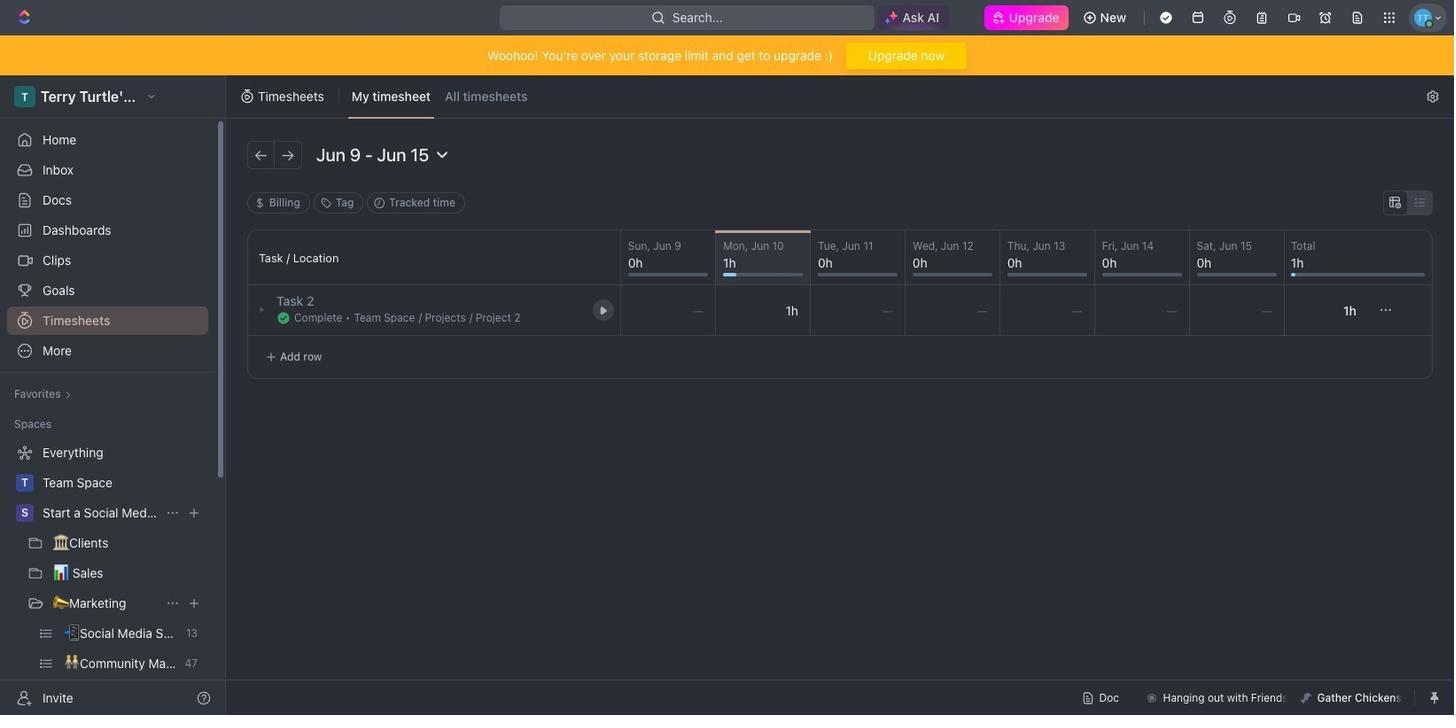 Task type: vqa. For each thing, say whether or not it's contained in the screenshot.
topmost drumstick bite "icon"
no



Task type: locate. For each thing, give the bounding box(es) containing it.
— text field
[[621, 285, 715, 335], [716, 285, 810, 335], [811, 285, 905, 335], [906, 285, 999, 335], [1190, 285, 1284, 335], [1284, 285, 1368, 335]]

1 horizontal spatial — text field
[[1095, 285, 1189, 335]]

3 — text field from the left
[[811, 285, 905, 335]]

— text field
[[1000, 285, 1094, 335], [1095, 285, 1189, 335]]

4 — text field from the left
[[906, 285, 999, 335]]

1 — text field from the left
[[621, 285, 715, 335]]

0 horizontal spatial — text field
[[1000, 285, 1094, 335]]

start a social media marketing agency, , element
[[16, 504, 34, 522]]

1 — text field from the left
[[1000, 285, 1094, 335]]

tree
[[7, 439, 208, 715]]

drumstick bite image
[[1301, 692, 1312, 703]]

2 — text field from the left
[[1095, 285, 1189, 335]]

6 — text field from the left
[[1284, 285, 1368, 335]]

sidebar navigation
[[0, 75, 229, 715]]

2 — text field from the left
[[716, 285, 810, 335]]

tab list
[[348, 75, 531, 119]]

5 — text field from the left
[[1190, 285, 1284, 335]]



Task type: describe. For each thing, give the bounding box(es) containing it.
tree inside sidebar navigation
[[7, 439, 208, 715]]

team space, , element
[[16, 474, 34, 492]]

terry turtle's workspace, , element
[[14, 86, 35, 107]]



